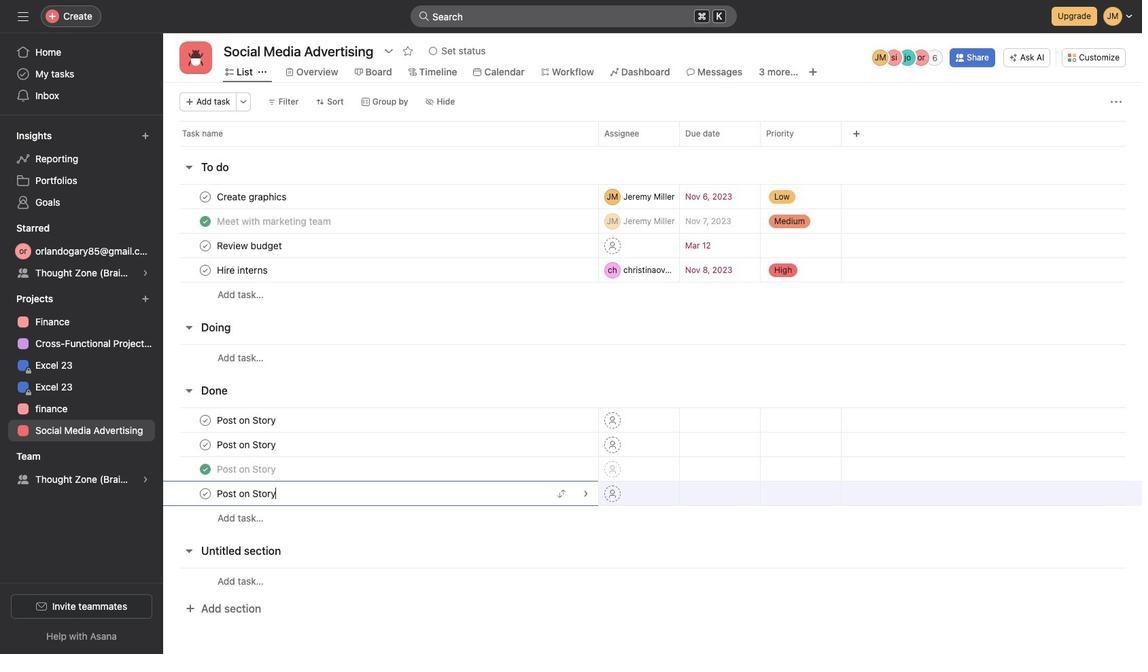 Task type: describe. For each thing, give the bounding box(es) containing it.
task name text field for mark complete icon within the review budget cell
[[214, 239, 286, 253]]

mark complete checkbox for task name text field in "post on story" cell
[[197, 437, 214, 453]]

global element
[[0, 33, 163, 115]]

mark complete checkbox for task name text field inside review budget cell
[[197, 238, 214, 254]]

2 post on story cell from the top
[[163, 433, 599, 458]]

completed image
[[197, 461, 214, 478]]

ch image
[[608, 262, 618, 279]]

mark complete image for create graphics cell
[[197, 189, 214, 205]]

starred element
[[0, 216, 163, 287]]

or image inside starred element
[[19, 243, 27, 260]]

3 mark complete image from the top
[[197, 486, 214, 502]]

mark complete checkbox for task name text box for first mark complete icon from the bottom of the page
[[197, 486, 214, 502]]

3 post on story cell from the top
[[163, 457, 599, 482]]

new project or portfolio image
[[141, 295, 150, 303]]

mark complete checkbox for task name text box corresponding to mark complete image related to 1st "post on story" cell
[[197, 413, 214, 429]]

prominent image
[[419, 11, 430, 22]]

1 collapse task list for this group image from the top
[[184, 322, 195, 333]]

collapse task list for this group image for mark complete image inside create graphics cell
[[184, 162, 195, 173]]

task name text field for mark complete image inside hire interns cell
[[214, 264, 272, 277]]

si image
[[891, 50, 898, 66]]

completed image
[[197, 213, 214, 230]]

collapse task list for this group image for mark complete image related to 1st "post on story" cell
[[184, 386, 195, 397]]

move tasks between sections image
[[558, 490, 566, 498]]

2 mark complete image from the top
[[197, 437, 214, 453]]

create graphics cell
[[163, 184, 599, 209]]

1 post on story cell from the top
[[163, 408, 599, 433]]

meet with marketing team cell
[[163, 209, 599, 234]]

hire interns cell
[[163, 258, 599, 283]]

review budget cell
[[163, 233, 599, 258]]

mark complete image inside review budget cell
[[197, 238, 214, 254]]



Task type: vqa. For each thing, say whether or not it's contained in the screenshot.
Manage Project Members image
no



Task type: locate. For each thing, give the bounding box(es) containing it.
0 vertical spatial see details, thought zone (brainstorm space) image
[[141, 269, 150, 278]]

Completed checkbox
[[197, 213, 214, 230]]

collapse task list for this group image
[[184, 162, 195, 173], [184, 386, 195, 397]]

bug image
[[188, 50, 204, 66]]

0 vertical spatial mark complete checkbox
[[197, 262, 214, 279]]

1 collapse task list for this group image from the top
[[184, 162, 195, 173]]

1 horizontal spatial more actions image
[[1111, 97, 1122, 107]]

mark complete image up completed image
[[197, 413, 214, 429]]

4 task name text field from the top
[[214, 414, 280, 427]]

insights element
[[0, 124, 163, 216]]

3 mark complete image from the top
[[197, 413, 214, 429]]

jm image for meet with marketing team cell
[[607, 213, 619, 230]]

1 vertical spatial see details, thought zone (brainstorm space) image
[[141, 476, 150, 484]]

tab actions image
[[258, 68, 267, 76]]

task name text field for mark complete image inside create graphics cell
[[214, 190, 291, 204]]

1 vertical spatial or image
[[19, 243, 27, 260]]

4 mark complete checkbox from the top
[[197, 486, 214, 502]]

1 mark complete image from the top
[[197, 189, 214, 205]]

see details, thought zone (brainstorm space) image
[[141, 269, 150, 278], [141, 476, 150, 484]]

mark complete checkbox inside create graphics cell
[[197, 189, 214, 205]]

post on story cell
[[163, 408, 599, 433], [163, 433, 599, 458], [163, 457, 599, 482], [163, 482, 599, 507]]

0 vertical spatial jm image
[[875, 50, 887, 66]]

2 mark complete checkbox from the top
[[197, 413, 214, 429]]

row
[[163, 121, 1143, 146], [180, 146, 1126, 147], [163, 184, 1143, 209], [163, 209, 1143, 234], [163, 233, 1143, 258], [163, 258, 1143, 283], [163, 282, 1143, 307], [163, 345, 1143, 371], [163, 408, 1143, 433], [163, 433, 1143, 458], [163, 457, 1143, 482], [163, 482, 1143, 507], [163, 506, 1143, 531], [163, 569, 1143, 594]]

see details, thought zone (brainstorm space) image inside starred element
[[141, 269, 150, 278]]

header to do tree grid
[[163, 184, 1143, 307]]

Mark complete checkbox
[[197, 189, 214, 205], [197, 238, 214, 254], [197, 437, 214, 453], [197, 486, 214, 502]]

task name text field for first mark complete icon from the bottom of the page
[[214, 487, 280, 501]]

2 vertical spatial mark complete image
[[197, 413, 214, 429]]

mark complete image for hire interns cell
[[197, 262, 214, 279]]

1 vertical spatial collapse task list for this group image
[[184, 546, 195, 557]]

1 vertical spatial mark complete checkbox
[[197, 413, 214, 429]]

1 mark complete checkbox from the top
[[197, 262, 214, 279]]

mark complete image down completed option
[[197, 238, 214, 254]]

1 mark complete image from the top
[[197, 238, 214, 254]]

task name text field for mark complete image related to 1st "post on story" cell
[[214, 414, 280, 427]]

1 vertical spatial jm image
[[607, 189, 619, 205]]

2 task name text field from the top
[[214, 215, 335, 228]]

1 see details, thought zone (brainstorm space) image from the top
[[141, 269, 150, 278]]

mark complete checkbox inside hire interns cell
[[197, 262, 214, 279]]

2 mark complete checkbox from the top
[[197, 238, 214, 254]]

mark complete image up completed image
[[197, 437, 214, 453]]

4 post on story cell from the top
[[163, 482, 599, 507]]

mark complete checkbox up completed option
[[197, 189, 214, 205]]

2 collapse task list for this group image from the top
[[184, 546, 195, 557]]

2 vertical spatial jm image
[[607, 213, 619, 230]]

Task name text field
[[214, 190, 291, 204], [214, 215, 335, 228], [214, 264, 272, 277], [214, 414, 280, 427], [214, 463, 280, 476], [214, 487, 280, 501]]

2 task name text field from the top
[[214, 438, 280, 452]]

details image
[[582, 490, 590, 498]]

1 mark complete checkbox from the top
[[197, 189, 214, 205]]

0 horizontal spatial more actions image
[[239, 98, 247, 106]]

0 horizontal spatial or image
[[19, 243, 27, 260]]

0 vertical spatial collapse task list for this group image
[[184, 322, 195, 333]]

None text field
[[220, 39, 377, 63]]

task name text field inside create graphics cell
[[214, 190, 291, 204]]

0 vertical spatial or image
[[918, 50, 926, 66]]

1 vertical spatial mark complete image
[[197, 262, 214, 279]]

mark complete checkbox up completed image
[[197, 437, 214, 453]]

jm image for create graphics cell
[[607, 189, 619, 205]]

mark complete image inside create graphics cell
[[197, 189, 214, 205]]

jo image
[[905, 50, 912, 66]]

add tab image
[[808, 67, 819, 78]]

2 mark complete image from the top
[[197, 262, 214, 279]]

task name text field for completed image
[[214, 463, 280, 476]]

hide sidebar image
[[18, 11, 29, 22]]

collapse task list for this group image
[[184, 322, 195, 333], [184, 546, 195, 557]]

1 vertical spatial mark complete image
[[197, 437, 214, 453]]

mark complete checkbox for task name text box in the hire interns cell
[[197, 262, 214, 279]]

1 vertical spatial task name text field
[[214, 438, 280, 452]]

task name text field for completed icon
[[214, 215, 335, 228]]

mark complete image for 1st "post on story" cell
[[197, 413, 214, 429]]

mark complete image inside hire interns cell
[[197, 262, 214, 279]]

projects element
[[0, 287, 163, 445]]

mark complete image down completed icon
[[197, 262, 214, 279]]

1 task name text field from the top
[[214, 239, 286, 253]]

task name text field inside review budget cell
[[214, 239, 286, 253]]

0 vertical spatial collapse task list for this group image
[[184, 162, 195, 173]]

see details, thought zone (brainstorm space) image up new project or portfolio image at top left
[[141, 269, 150, 278]]

mark complete checkbox up completed image
[[197, 413, 214, 429]]

mark complete image
[[197, 238, 214, 254], [197, 437, 214, 453], [197, 486, 214, 502]]

6 task name text field from the top
[[214, 487, 280, 501]]

see details, thought zone (brainstorm space) image left completed image
[[141, 476, 150, 484]]

Task name text field
[[214, 239, 286, 253], [214, 438, 280, 452]]

Search tasks, projects, and more text field
[[411, 5, 737, 27]]

1 vertical spatial collapse task list for this group image
[[184, 386, 195, 397]]

0 vertical spatial mark complete image
[[197, 189, 214, 205]]

teams element
[[0, 445, 163, 494]]

3 task name text field from the top
[[214, 264, 272, 277]]

task name text field inside hire interns cell
[[214, 264, 272, 277]]

task name text field inside meet with marketing team cell
[[214, 215, 335, 228]]

2 collapse task list for this group image from the top
[[184, 386, 195, 397]]

jm image
[[875, 50, 887, 66], [607, 189, 619, 205], [607, 213, 619, 230]]

mark complete checkbox down completed image
[[197, 486, 214, 502]]

mark complete checkbox for task name text box within the create graphics cell
[[197, 189, 214, 205]]

2 see details, thought zone (brainstorm space) image from the top
[[141, 476, 150, 484]]

0 vertical spatial mark complete image
[[197, 238, 214, 254]]

add to starred image
[[403, 46, 414, 56]]

mark complete image down completed image
[[197, 486, 214, 502]]

see details, thought zone (brainstorm space) image inside teams element
[[141, 476, 150, 484]]

1 horizontal spatial or image
[[918, 50, 926, 66]]

1 task name text field from the top
[[214, 190, 291, 204]]

Mark complete checkbox
[[197, 262, 214, 279], [197, 413, 214, 429]]

task name text field inside "post on story" cell
[[214, 438, 280, 452]]

None field
[[411, 5, 737, 27]]

5 task name text field from the top
[[214, 463, 280, 476]]

3 mark complete checkbox from the top
[[197, 437, 214, 453]]

new insights image
[[141, 132, 150, 140]]

more actions image
[[1111, 97, 1122, 107], [239, 98, 247, 106]]

2 vertical spatial mark complete image
[[197, 486, 214, 502]]

task name text field for 2nd mark complete icon from the bottom
[[214, 438, 280, 452]]

0 vertical spatial task name text field
[[214, 239, 286, 253]]

mark complete checkbox down completed option
[[197, 238, 214, 254]]

mark complete checkbox down completed icon
[[197, 262, 214, 279]]

mark complete image up completed option
[[197, 189, 214, 205]]

mark complete checkbox inside review budget cell
[[197, 238, 214, 254]]

or image
[[918, 50, 926, 66], [19, 243, 27, 260]]

header done tree grid
[[163, 408, 1143, 531]]

Completed checkbox
[[197, 461, 214, 478]]

add field image
[[853, 130, 861, 138]]

show options image
[[384, 46, 395, 56]]

mark complete image
[[197, 189, 214, 205], [197, 262, 214, 279], [197, 413, 214, 429]]



